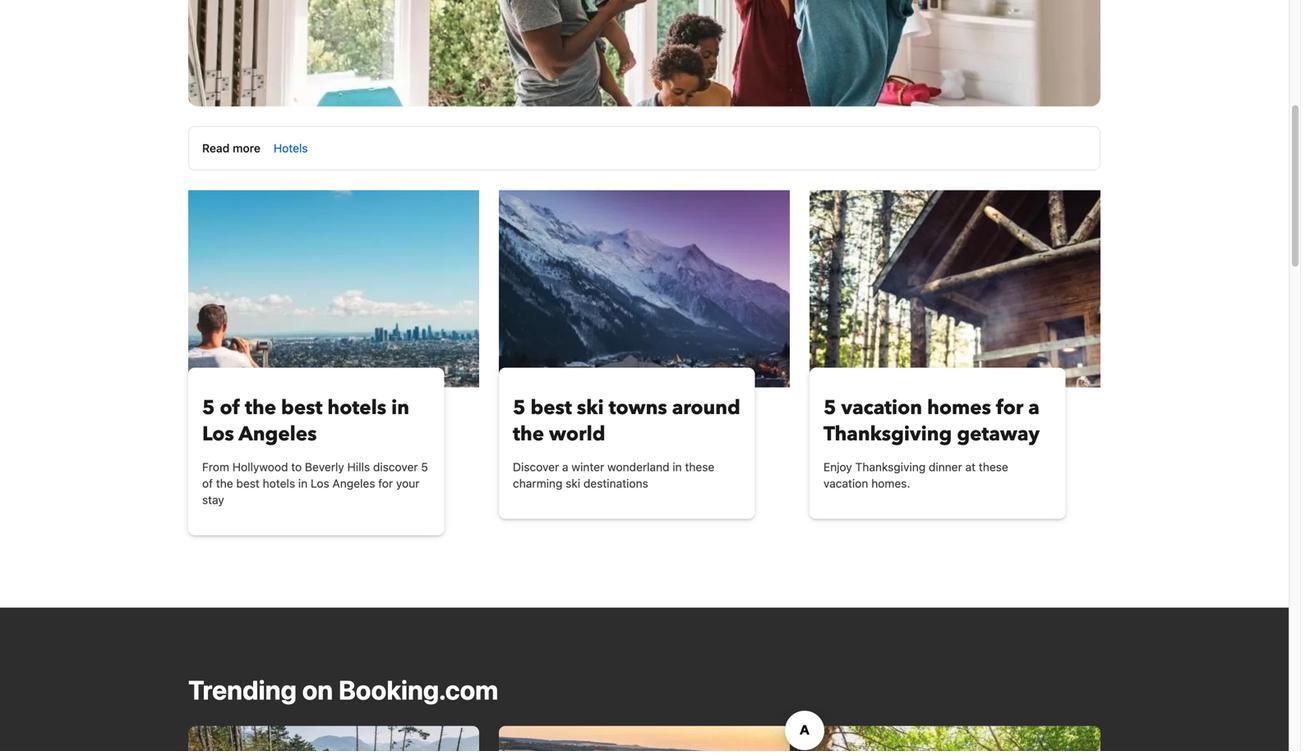 Task type: vqa. For each thing, say whether or not it's contained in the screenshot.
left Contact
no



Task type: locate. For each thing, give the bounding box(es) containing it.
to
[[291, 461, 302, 474]]

best up discover at the left of page
[[531, 395, 572, 422]]

1 vertical spatial for
[[378, 477, 393, 491]]

2 vertical spatial hotels
[[263, 477, 295, 491]]

1 these from the left
[[685, 461, 715, 474]]

for right homes in the right of the page
[[997, 395, 1024, 422]]

1 horizontal spatial the
[[245, 395, 276, 422]]

charming
[[513, 477, 563, 491]]

5 up enjoy on the bottom
[[824, 395, 837, 422]]

vacation up enjoy on the bottom
[[842, 395, 923, 422]]

0 horizontal spatial in
[[298, 477, 308, 491]]

2 horizontal spatial the
[[513, 421, 544, 448]]

ski left towns
[[577, 395, 604, 422]]

around
[[672, 395, 741, 422]]

0 horizontal spatial angeles
[[239, 421, 317, 448]]

in inside from hollywood to beverly hills discover 5 of the best hotels in los angeles for your stay
[[298, 477, 308, 491]]

hotels up hills
[[328, 395, 387, 422]]

0 horizontal spatial these
[[685, 461, 715, 474]]

2 horizontal spatial best
[[531, 395, 572, 422]]

angeles up hollywood
[[239, 421, 317, 448]]

5 up discover at the left of page
[[513, 395, 526, 422]]

for down 'discover' in the bottom of the page
[[378, 477, 393, 491]]

1 vertical spatial ski
[[566, 477, 581, 491]]

the inside 5 of the best hotels in los angeles
[[245, 395, 276, 422]]

getaway
[[957, 421, 1040, 448]]

thanksgiving
[[824, 421, 953, 448], [856, 461, 926, 474]]

0 vertical spatial a
[[1029, 395, 1040, 422]]

discover
[[373, 461, 418, 474]]

enjoy thanksgiving dinner at these vacation homes.
[[824, 461, 1009, 491]]

in down to in the bottom of the page
[[298, 477, 308, 491]]

from
[[202, 461, 229, 474]]

1 horizontal spatial best
[[281, 395, 323, 422]]

0 vertical spatial hotels
[[274, 142, 308, 155]]

hills
[[348, 461, 370, 474]]

0 horizontal spatial of
[[202, 477, 213, 491]]

angeles down hills
[[333, 477, 375, 491]]

enjoy
[[824, 461, 853, 474]]

5 for 5 of the best hotels in los angeles
[[202, 395, 215, 422]]

5 of the best hotels in los angeles link
[[202, 395, 431, 448]]

for inside 5 vacation homes for a thanksgiving getaway
[[997, 395, 1024, 422]]

1 horizontal spatial of
[[220, 395, 240, 422]]

best up to in the bottom of the page
[[281, 395, 323, 422]]

the
[[245, 395, 276, 422], [513, 421, 544, 448], [216, 477, 233, 491]]

0 vertical spatial thanksgiving
[[824, 421, 953, 448]]

1 horizontal spatial for
[[997, 395, 1024, 422]]

1 vertical spatial in
[[673, 461, 682, 474]]

ski inside "5 best ski towns around the world"
[[577, 395, 604, 422]]

ski inside discover a winter wonderland in these charming ski destinations
[[566, 477, 581, 491]]

0 horizontal spatial los
[[202, 421, 234, 448]]

a
[[1029, 395, 1040, 422], [562, 461, 569, 474]]

5 for 5 vacation homes for a thanksgiving getaway
[[824, 395, 837, 422]]

ski down winter
[[566, 477, 581, 491]]

vacation inside 5 vacation homes for a thanksgiving getaway
[[842, 395, 923, 422]]

1 vertical spatial thanksgiving
[[856, 461, 926, 474]]

of
[[220, 395, 240, 422], [202, 477, 213, 491]]

vacation down enjoy on the bottom
[[824, 477, 869, 491]]

5 vacation homes for a thanksgiving getaway link
[[824, 395, 1052, 448]]

1 vertical spatial vacation
[[824, 477, 869, 491]]

vacation
[[842, 395, 923, 422], [824, 477, 869, 491]]

these inside enjoy thanksgiving dinner at these vacation homes.
[[979, 461, 1009, 474]]

hotels link
[[274, 142, 308, 155]]

los down beverly
[[311, 477, 330, 491]]

5 inside "5 best ski towns around the world"
[[513, 395, 526, 422]]

hotels
[[274, 142, 308, 155], [328, 395, 387, 422], [263, 477, 295, 491]]

1 horizontal spatial a
[[1029, 395, 1040, 422]]

in up 'discover' in the bottom of the page
[[392, 395, 410, 422]]

for inside from hollywood to beverly hills discover 5 of the best hotels in los angeles for your stay
[[378, 477, 393, 491]]

2 these from the left
[[979, 461, 1009, 474]]

1 vertical spatial hotels
[[328, 395, 387, 422]]

0 vertical spatial ski
[[577, 395, 604, 422]]

5 inside 5 vacation homes for a thanksgiving getaway
[[824, 395, 837, 422]]

0 vertical spatial angeles
[[239, 421, 317, 448]]

the up hollywood
[[245, 395, 276, 422]]

these right at
[[979, 461, 1009, 474]]

ski
[[577, 395, 604, 422], [566, 477, 581, 491]]

hotels down to in the bottom of the page
[[263, 477, 295, 491]]

angeles
[[239, 421, 317, 448], [333, 477, 375, 491]]

destinations
[[584, 477, 649, 491]]

0 horizontal spatial a
[[562, 461, 569, 474]]

hotels right more
[[274, 142, 308, 155]]

the down from
[[216, 477, 233, 491]]

of up from
[[220, 395, 240, 422]]

0 horizontal spatial for
[[378, 477, 393, 491]]

0 vertical spatial in
[[392, 395, 410, 422]]

2 horizontal spatial in
[[673, 461, 682, 474]]

5 right 'discover' in the bottom of the page
[[421, 461, 428, 474]]

in inside 5 of the best hotels in los angeles
[[392, 395, 410, 422]]

the up discover at the left of page
[[513, 421, 544, 448]]

0 vertical spatial los
[[202, 421, 234, 448]]

these
[[685, 461, 715, 474], [979, 461, 1009, 474]]

5 best ski towns around the world
[[513, 395, 741, 448]]

5
[[202, 395, 215, 422], [513, 395, 526, 422], [824, 395, 837, 422], [421, 461, 428, 474]]

los
[[202, 421, 234, 448], [311, 477, 330, 491]]

5 inside from hollywood to beverly hills discover 5 of the best hotels in los angeles for your stay
[[421, 461, 428, 474]]

best down hollywood
[[236, 477, 260, 491]]

a left winter
[[562, 461, 569, 474]]

for
[[997, 395, 1024, 422], [378, 477, 393, 491]]

in
[[392, 395, 410, 422], [673, 461, 682, 474], [298, 477, 308, 491]]

0 vertical spatial for
[[997, 395, 1024, 422]]

1 horizontal spatial these
[[979, 461, 1009, 474]]

0 horizontal spatial best
[[236, 477, 260, 491]]

these down around
[[685, 461, 715, 474]]

1 horizontal spatial in
[[392, 395, 410, 422]]

5 up from
[[202, 395, 215, 422]]

hotels inside 5 of the best hotels in los angeles
[[328, 395, 387, 422]]

your
[[396, 477, 420, 491]]

wonderland
[[608, 461, 670, 474]]

1 horizontal spatial los
[[311, 477, 330, 491]]

1 horizontal spatial angeles
[[333, 477, 375, 491]]

of up stay
[[202, 477, 213, 491]]

in inside discover a winter wonderland in these charming ski destinations
[[673, 461, 682, 474]]

these inside discover a winter wonderland in these charming ski destinations
[[685, 461, 715, 474]]

5 inside 5 of the best hotels in los angeles
[[202, 395, 215, 422]]

of inside from hollywood to beverly hills discover 5 of the best hotels in los angeles for your stay
[[202, 477, 213, 491]]

1 vertical spatial a
[[562, 461, 569, 474]]

0 vertical spatial of
[[220, 395, 240, 422]]

1 vertical spatial angeles
[[333, 477, 375, 491]]

vacation inside enjoy thanksgiving dinner at these vacation homes.
[[824, 477, 869, 491]]

in right the wonderland
[[673, 461, 682, 474]]

homes.
[[872, 477, 911, 491]]

trending on booking.com
[[188, 675, 499, 706]]

2 vertical spatial in
[[298, 477, 308, 491]]

of inside 5 of the best hotels in los angeles
[[220, 395, 240, 422]]

1 vertical spatial los
[[311, 477, 330, 491]]

0 horizontal spatial the
[[216, 477, 233, 491]]

a right homes in the right of the page
[[1029, 395, 1040, 422]]

los up from
[[202, 421, 234, 448]]

1 vertical spatial of
[[202, 477, 213, 491]]

best
[[281, 395, 323, 422], [531, 395, 572, 422], [236, 477, 260, 491]]

0 vertical spatial vacation
[[842, 395, 923, 422]]



Task type: describe. For each thing, give the bounding box(es) containing it.
los inside from hollywood to beverly hills discover 5 of the best hotels in los angeles for your stay
[[311, 477, 330, 491]]

hotels inside from hollywood to beverly hills discover 5 of the best hotels in los angeles for your stay
[[263, 477, 295, 491]]

world
[[549, 421, 606, 448]]

read more
[[202, 142, 261, 155]]

a inside discover a winter wonderland in these charming ski destinations
[[562, 461, 569, 474]]

trending
[[188, 675, 297, 706]]

booking.com
[[339, 675, 499, 706]]

towns
[[609, 395, 668, 422]]

thanksgiving inside enjoy thanksgiving dinner at these vacation homes.
[[856, 461, 926, 474]]

best inside 5 of the best hotels in los angeles
[[281, 395, 323, 422]]

5 best ski towns around the world link
[[513, 395, 741, 448]]

beverly
[[305, 461, 344, 474]]

homes
[[928, 395, 992, 422]]

more
[[233, 142, 261, 155]]

stay
[[202, 494, 224, 507]]

5 of the best hotels in los angeles
[[202, 395, 410, 448]]

discover
[[513, 461, 559, 474]]

on
[[302, 675, 333, 706]]

best inside from hollywood to beverly hills discover 5 of the best hotels in los angeles for your stay
[[236, 477, 260, 491]]

discover a winter wonderland in these charming ski destinations
[[513, 461, 715, 491]]

5 vacation homes for a thanksgiving getaway
[[824, 395, 1040, 448]]

best inside "5 best ski towns around the world"
[[531, 395, 572, 422]]

5 for 5 best ski towns around the world
[[513, 395, 526, 422]]

thanksgiving inside 5 vacation homes for a thanksgiving getaway
[[824, 421, 953, 448]]

hollywood
[[233, 461, 288, 474]]

los inside 5 of the best hotels in los angeles
[[202, 421, 234, 448]]

the inside from hollywood to beverly hills discover 5 of the best hotels in los angeles for your stay
[[216, 477, 233, 491]]

winter
[[572, 461, 605, 474]]

the inside "5 best ski towns around the world"
[[513, 421, 544, 448]]

angeles inside from hollywood to beverly hills discover 5 of the best hotels in los angeles for your stay
[[333, 477, 375, 491]]

a inside 5 vacation homes for a thanksgiving getaway
[[1029, 395, 1040, 422]]

from hollywood to beverly hills discover 5 of the best hotels in los angeles for your stay
[[202, 461, 428, 507]]

at
[[966, 461, 976, 474]]

angeles inside 5 of the best hotels in los angeles
[[239, 421, 317, 448]]

read
[[202, 142, 230, 155]]

dinner
[[929, 461, 963, 474]]



